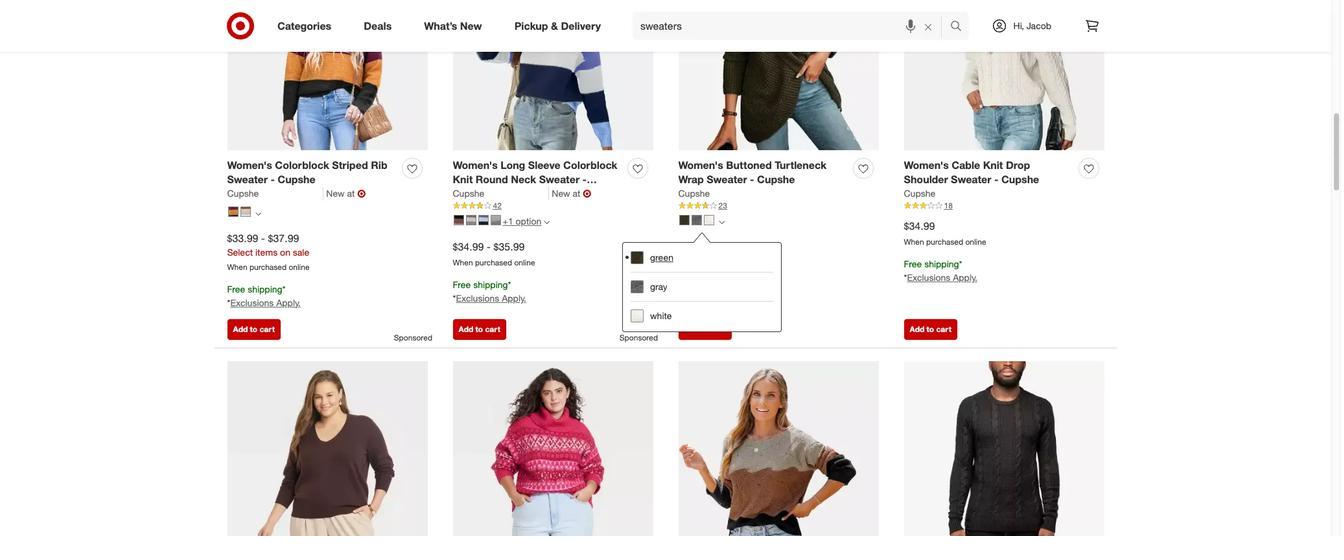 Task type: describe. For each thing, give the bounding box(es) containing it.
wrap
[[678, 173, 704, 186]]

apply. down $34.99 - $35.99 when purchased online
[[502, 293, 526, 304]]

on
[[280, 247, 290, 258]]

add to cart for $34.99
[[910, 325, 952, 335]]

long
[[501, 159, 525, 172]]

cupshe inside women's cable knit drop shoulder sweater - cupshe
[[1002, 173, 1039, 186]]

+1 option button
[[448, 212, 556, 232]]

1 horizontal spatial new
[[460, 19, 482, 32]]

free shipping * * exclusions apply. for women's long sleeve colorblock knit round neck sweater - cupshe
[[453, 279, 526, 304]]

cupshe inside women's buttoned turtleneck wrap sweater - cupshe
[[757, 173, 795, 186]]

purchased inside $34.99 - $35.99 when purchased online
[[475, 258, 512, 268]]

all colors element for brown image
[[255, 210, 261, 217]]

knit inside women's cable knit drop shoulder sweater - cupshe
[[983, 159, 1003, 172]]

hi, jacob
[[1014, 20, 1052, 31]]

new at ¬ for striped
[[326, 188, 366, 200]]

white link
[[630, 302, 773, 331]]

- inside $34.99 - $35.99 when purchased online
[[487, 241, 491, 254]]

What can we help you find? suggestions appear below search field
[[633, 12, 953, 40]]

$38.99
[[678, 241, 710, 254]]

add for $34.99 - $35.99
[[459, 325, 473, 335]]

gray image
[[691, 215, 702, 226]]

drop
[[1006, 159, 1030, 172]]

42 link
[[453, 200, 653, 212]]

apply. down $34.99 when purchased online
[[953, 272, 977, 283]]

jacob
[[1027, 20, 1052, 31]]

pickup & delivery
[[515, 19, 601, 32]]

to for $33.99 - $37.99
[[250, 325, 257, 335]]

exclusions down green link
[[682, 293, 725, 304]]

rib
[[371, 159, 388, 172]]

women's for women's buttoned turtleneck wrap sweater - cupshe
[[678, 159, 723, 172]]

green image
[[679, 215, 689, 226]]

round
[[476, 173, 508, 186]]

women's cable knit drop shoulder sweater - cupshe link
[[904, 158, 1074, 188]]

to for $34.99
[[927, 325, 934, 335]]

3 add to cart button from the left
[[678, 320, 732, 341]]

free shipping * * exclusions apply. for women's colorblock striped rib sweater - cupshe
[[227, 284, 301, 308]]

new at ¬ for sleeve
[[552, 188, 591, 200]]

deals link
[[353, 12, 408, 40]]

delivery
[[561, 19, 601, 32]]

exclusions apply. link down $34.99 when purchased online
[[907, 272, 977, 283]]

women's long sleeve colorblock knit round neck sweater - cupshe
[[453, 159, 618, 201]]

striped
[[332, 159, 368, 172]]

3 to from the left
[[701, 325, 709, 335]]

white
[[650, 311, 672, 322]]

exclusions for 'exclusions apply.' link below items
[[230, 297, 274, 308]]

pickup
[[515, 19, 548, 32]]

when inside $34.99 when purchased online
[[904, 237, 924, 247]]

search button
[[944, 12, 975, 43]]

apply. down on
[[276, 297, 301, 308]]

green
[[650, 252, 673, 263]]

exclusions for 'exclusions apply.' link under $34.99 - $35.99 when purchased online
[[456, 293, 499, 304]]

3 add from the left
[[684, 325, 699, 335]]

categories link
[[266, 12, 348, 40]]

at for striped
[[347, 188, 355, 199]]

all colors + 1 more colors element
[[544, 218, 550, 226]]

women's for women's colorblock striped rib sweater - cupshe
[[227, 159, 272, 172]]

search
[[944, 20, 975, 33]]

when inside $33.99 - $37.99 select items on sale when purchased online
[[227, 263, 247, 272]]

white image
[[704, 215, 714, 226]]

colorblock inside 'women's colorblock striped rib sweater - cupshe'
[[275, 159, 329, 172]]

purchased inside $33.99 - $37.99 select items on sale when purchased online
[[250, 263, 287, 272]]

exclusions for 'exclusions apply.' link underneath $34.99 when purchased online
[[907, 272, 951, 283]]

blue image
[[478, 215, 488, 226]]

$34.99 for -
[[453, 241, 484, 254]]

add to cart button for $34.99
[[904, 320, 957, 341]]

gray
[[650, 282, 667, 293]]

add to cart button for $33.99 - $37.99
[[227, 320, 281, 341]]

online inside $34.99 - $35.99 when purchased online
[[514, 258, 535, 268]]

shipping for women's colorblock striped rib sweater - cupshe
[[248, 284, 282, 295]]

+1 option
[[503, 216, 541, 227]]

$37.99
[[268, 232, 299, 245]]

neck
[[511, 173, 536, 186]]

1 cupshe link from the left
[[227, 188, 324, 200]]

2 horizontal spatial free shipping * * exclusions apply.
[[904, 259, 977, 283]]

brown image
[[240, 207, 251, 217]]

$34.99 for when
[[904, 220, 935, 233]]

cable
[[952, 159, 980, 172]]

all colors + 1 more colors image
[[544, 220, 550, 225]]

$33.99 - $37.99 select items on sale when purchased online
[[227, 232, 310, 272]]

sweater inside women's buttoned turtleneck wrap sweater - cupshe
[[707, 173, 747, 186]]

23 link
[[678, 200, 879, 212]]

women's for women's long sleeve colorblock knit round neck sweater - cupshe
[[453, 159, 498, 172]]

women's buttoned turtleneck wrap sweater - cupshe
[[678, 159, 827, 186]]

hi,
[[1014, 20, 1024, 31]]

18
[[944, 201, 953, 211]]

all colors image
[[719, 220, 724, 225]]

what's new
[[424, 19, 482, 32]]

sweater inside the women's long sleeve colorblock knit round neck sweater - cupshe
[[539, 173, 580, 186]]

42
[[493, 201, 502, 211]]

$34.99 when purchased online
[[904, 220, 986, 247]]

when inside $34.99 - $35.99 when purchased online
[[453, 258, 473, 268]]

exclusions apply. link down green link
[[682, 293, 752, 304]]

cupshe up gray image
[[453, 188, 484, 199]]

23
[[719, 201, 727, 211]]

deals
[[364, 19, 392, 32]]

$34.99 - $35.99 when purchased online
[[453, 241, 535, 268]]

3 add to cart from the left
[[684, 325, 726, 335]]

new for women's long sleeve colorblock knit round neck sweater - cupshe
[[552, 188, 570, 199]]

- inside 'women's colorblock striped rib sweater - cupshe'
[[271, 173, 275, 186]]

¬ for colorblock
[[583, 188, 591, 200]]



Task type: vqa. For each thing, say whether or not it's contained in the screenshot.
Chapstick related to CHAPSTICK "link" for Chapstick Moisturizer Lip Balm - Cool Mint with SPF 12 - 3ct/0.45oz
no



Task type: locate. For each thing, give the bounding box(es) containing it.
exclusions down the select
[[230, 297, 274, 308]]

cart
[[260, 325, 275, 335], [485, 325, 500, 335], [711, 325, 726, 335], [936, 325, 952, 335]]

shipping down $34.99 - $35.99 when purchased online
[[473, 279, 508, 290]]

women's turtleneck pullover sweater - universal thread™ jacquard image
[[453, 362, 653, 537], [453, 362, 653, 537]]

cupshe link down wrap
[[678, 188, 710, 200]]

2 cart from the left
[[485, 325, 500, 335]]

2 colorblock from the left
[[563, 159, 618, 172]]

women's inside women's buttoned turtleneck wrap sweater - cupshe
[[678, 159, 723, 172]]

multicolored image
[[228, 207, 238, 217]]

- inside the women's long sleeve colorblock knit round neck sweater - cupshe
[[583, 173, 587, 186]]

1 horizontal spatial ¬
[[583, 188, 591, 200]]

free down the select
[[227, 284, 245, 295]]

online inside $33.99 - $37.99 select items on sale when purchased online
[[289, 263, 310, 272]]

1 vertical spatial $34.99
[[453, 241, 484, 254]]

1 horizontal spatial online
[[514, 258, 535, 268]]

at for sleeve
[[573, 188, 580, 199]]

exclusions down $34.99 when purchased online
[[907, 272, 951, 283]]

0 horizontal spatial knit
[[453, 173, 473, 186]]

shoulder
[[904, 173, 948, 186]]

2 add to cart button from the left
[[453, 320, 506, 341]]

shipping down items
[[248, 284, 282, 295]]

sponsored for $34.99 - $35.99
[[620, 333, 658, 343]]

women's inside 'women's colorblock striped rib sweater - cupshe'
[[227, 159, 272, 172]]

4 to from the left
[[927, 325, 934, 335]]

0 horizontal spatial ¬
[[357, 188, 366, 200]]

knit left the drop
[[983, 159, 1003, 172]]

1 new at ¬ from the left
[[326, 188, 366, 200]]

- inside women's buttoned turtleneck wrap sweater - cupshe
[[750, 173, 754, 186]]

cupshe
[[278, 173, 316, 186], [757, 173, 795, 186], [1002, 173, 1039, 186], [227, 188, 259, 199], [453, 188, 491, 201], [453, 188, 484, 199], [678, 188, 710, 199], [904, 188, 936, 199]]

1 sponsored from the left
[[394, 333, 432, 343]]

1 horizontal spatial when
[[453, 258, 473, 268]]

knit
[[983, 159, 1003, 172], [453, 173, 473, 186]]

2 at from the left
[[573, 188, 580, 199]]

free shipping * * exclusions apply. down $34.99 when purchased online
[[904, 259, 977, 283]]

2 horizontal spatial online
[[966, 237, 986, 247]]

2 sponsored from the left
[[620, 333, 658, 343]]

1 horizontal spatial free shipping * * exclusions apply.
[[453, 279, 526, 304]]

add to cart button for $34.99 - $35.99
[[453, 320, 506, 341]]

apply.
[[953, 272, 977, 283], [502, 293, 526, 304], [728, 293, 752, 304], [276, 297, 301, 308]]

cupshe down shoulder
[[904, 188, 936, 199]]

sweater down cable
[[951, 173, 992, 186]]

categories
[[277, 19, 331, 32]]

+1
[[503, 216, 513, 227]]

when down shoulder
[[904, 237, 924, 247]]

¬ for rib
[[357, 188, 366, 200]]

1 vertical spatial knit
[[453, 173, 473, 186]]

when
[[904, 237, 924, 247], [453, 258, 473, 268], [227, 263, 247, 272]]

women's cable knit drop shoulder sweater - cupshe
[[904, 159, 1039, 186]]

online down sale
[[289, 263, 310, 272]]

3 sweater from the left
[[707, 173, 747, 186]]

green link
[[630, 243, 773, 273]]

1 horizontal spatial shipping
[[473, 279, 508, 290]]

2 to from the left
[[476, 325, 483, 335]]

$34.99 inside $34.99 when purchased online
[[904, 220, 935, 233]]

apply. down green link
[[728, 293, 752, 304]]

all colors element for gray icon
[[719, 218, 724, 226]]

to
[[250, 325, 257, 335], [476, 325, 483, 335], [701, 325, 709, 335], [927, 325, 934, 335]]

0 horizontal spatial purchased
[[250, 263, 287, 272]]

colorblock inside the women's long sleeve colorblock knit round neck sweater - cupshe
[[563, 159, 618, 172]]

all colors element right brown image
[[255, 210, 261, 217]]

3 cart from the left
[[711, 325, 726, 335]]

exclusions
[[907, 272, 951, 283], [456, 293, 499, 304], [682, 293, 725, 304], [230, 297, 274, 308]]

1 cart from the left
[[260, 325, 275, 335]]

purchased
[[926, 237, 963, 247], [475, 258, 512, 268], [250, 263, 287, 272]]

at up 42 link on the top of page
[[573, 188, 580, 199]]

4 add to cart from the left
[[910, 325, 952, 335]]

1 horizontal spatial free
[[453, 279, 471, 290]]

add to cart for $33.99 - $37.99
[[233, 325, 275, 335]]

0 horizontal spatial new at ¬
[[326, 188, 366, 200]]

free for women's long sleeve colorblock knit round neck sweater - cupshe
[[453, 279, 471, 290]]

new at ¬
[[326, 188, 366, 200], [552, 188, 591, 200]]

items
[[255, 247, 278, 258]]

0 horizontal spatial all colors element
[[255, 210, 261, 217]]

1 colorblock from the left
[[275, 159, 329, 172]]

cart for $33.99 - $37.99
[[260, 325, 275, 335]]

1 sweater from the left
[[227, 173, 268, 186]]

0 horizontal spatial when
[[227, 263, 247, 272]]

$34.99 down shoulder
[[904, 220, 935, 233]]

add for $34.99
[[910, 325, 925, 335]]

free shipping * * exclusions apply.
[[904, 259, 977, 283], [453, 279, 526, 304], [227, 284, 301, 308]]

cupshe link up 42
[[453, 188, 549, 200]]

0 horizontal spatial shipping
[[248, 284, 282, 295]]

online down $35.99
[[514, 258, 535, 268]]

$35.99
[[494, 241, 525, 254]]

shipping for women's long sleeve colorblock knit round neck sweater - cupshe
[[473, 279, 508, 290]]

new down women's colorblock striped rib sweater - cupshe link on the left top
[[326, 188, 345, 199]]

1 add to cart button from the left
[[227, 320, 281, 341]]

sponsored for $33.99 - $37.99
[[394, 333, 432, 343]]

add to cart button
[[227, 320, 281, 341], [453, 320, 506, 341], [678, 320, 732, 341], [904, 320, 957, 341]]

1 horizontal spatial all colors element
[[719, 218, 724, 226]]

knit left round
[[453, 173, 473, 186]]

x ray men's cable knit crewneck pullover sweater image
[[904, 362, 1104, 537], [904, 362, 1104, 537]]

1 to from the left
[[250, 325, 257, 335]]

3 cupshe link from the left
[[678, 188, 710, 200]]

at down striped
[[347, 188, 355, 199]]

0 horizontal spatial free
[[227, 284, 245, 295]]

women's
[[227, 159, 272, 172], [453, 159, 498, 172], [678, 159, 723, 172], [904, 159, 949, 172]]

sponsored
[[394, 333, 432, 343], [620, 333, 658, 343]]

cupshe down wrap
[[678, 188, 710, 199]]

2 new at ¬ from the left
[[552, 188, 591, 200]]

0 horizontal spatial sponsored
[[394, 333, 432, 343]]

2 horizontal spatial purchased
[[926, 237, 963, 247]]

0 horizontal spatial free shipping * * exclusions apply.
[[227, 284, 301, 308]]

- inside women's cable knit drop shoulder sweater - cupshe
[[994, 173, 999, 186]]

cupshe inside the women's long sleeve colorblock knit round neck sweater - cupshe
[[453, 188, 491, 201]]

cupshe down round
[[453, 188, 491, 201]]

*
[[959, 259, 962, 270], [904, 272, 907, 283], [508, 279, 511, 290], [282, 284, 286, 295], [453, 293, 456, 304], [678, 293, 682, 304], [227, 297, 230, 308]]

cupshe up $37.99
[[278, 173, 316, 186]]

brown image
[[453, 215, 464, 226]]

colorblock left striped
[[275, 159, 329, 172]]

women's fine gauge v-neck sweater - a new day™ image
[[227, 362, 428, 537], [227, 362, 428, 537]]

cupshe link down shoulder
[[904, 188, 936, 200]]

cart for $34.99 - $35.99
[[485, 325, 500, 335]]

at
[[347, 188, 355, 199], [573, 188, 580, 199]]

women's up brown image
[[227, 159, 272, 172]]

free shipping * * exclusions apply. down $34.99 - $35.99 when purchased online
[[453, 279, 526, 304]]

0 horizontal spatial colorblock
[[275, 159, 329, 172]]

exclusions apply. link down items
[[230, 297, 301, 308]]

2 horizontal spatial free
[[904, 259, 922, 270]]

sweater up 23 on the right top of the page
[[707, 173, 747, 186]]

0 vertical spatial knit
[[983, 159, 1003, 172]]

turtleneck
[[775, 159, 827, 172]]

2 add to cart from the left
[[459, 325, 500, 335]]

cupshe link up all colors image
[[227, 188, 324, 200]]

-
[[271, 173, 275, 186], [583, 173, 587, 186], [750, 173, 754, 186], [994, 173, 999, 186], [261, 232, 265, 245], [487, 241, 491, 254]]

add for $33.99 - $37.99
[[233, 325, 248, 335]]

$34.99 inside $34.99 - $35.99 when purchased online
[[453, 241, 484, 254]]

sleeve
[[528, 159, 561, 172]]

women's colorblock striped rib sweater - cupshe image
[[227, 0, 428, 150], [227, 0, 428, 150]]

1 add to cart from the left
[[233, 325, 275, 335]]

to for $34.99 - $35.99
[[476, 325, 483, 335]]

women's inside women's cable knit drop shoulder sweater - cupshe
[[904, 159, 949, 172]]

1 horizontal spatial colorblock
[[563, 159, 618, 172]]

free for women's colorblock striped rib sweater - cupshe
[[227, 284, 245, 295]]

add
[[233, 325, 248, 335], [459, 325, 473, 335], [684, 325, 699, 335], [910, 325, 925, 335]]

4 sweater from the left
[[951, 173, 992, 186]]

0 vertical spatial $34.99
[[904, 220, 935, 233]]

purchased down $35.99
[[475, 258, 512, 268]]

cupshe up the 23 link
[[757, 173, 795, 186]]

¬
[[357, 188, 366, 200], [583, 188, 591, 200]]

sweater up brown image
[[227, 173, 268, 186]]

* exclusions apply.
[[678, 293, 752, 304]]

4 add from the left
[[910, 325, 925, 335]]

colorblock right sleeve
[[563, 159, 618, 172]]

sweater down sleeve
[[539, 173, 580, 186]]

women's striped swirl texture drop sleeve sweater - cupshe image
[[678, 362, 879, 537], [678, 362, 879, 537]]

select
[[227, 247, 253, 258]]

women's long sleeve colorblock knit round neck sweater - cupshe link
[[453, 158, 623, 201]]

women's inside the women's long sleeve colorblock knit round neck sweater - cupshe
[[453, 159, 498, 172]]

gray image
[[466, 215, 476, 226]]

2 sweater from the left
[[539, 173, 580, 186]]

women's buttoned turtleneck wrap sweater - cupshe image
[[678, 0, 879, 150], [678, 0, 879, 150]]

online
[[966, 237, 986, 247], [514, 258, 535, 268], [289, 263, 310, 272]]

what's
[[424, 19, 457, 32]]

1 horizontal spatial sponsored
[[620, 333, 658, 343]]

1 horizontal spatial at
[[573, 188, 580, 199]]

new for women's colorblock striped rib sweater - cupshe
[[326, 188, 345, 199]]

0 horizontal spatial online
[[289, 263, 310, 272]]

new up 42 link on the top of page
[[552, 188, 570, 199]]

gray link
[[630, 273, 773, 302]]

buttoned
[[726, 159, 772, 172]]

all colors image
[[255, 211, 261, 217]]

online inside $34.99 when purchased online
[[966, 237, 986, 247]]

1 horizontal spatial knit
[[983, 159, 1003, 172]]

1 horizontal spatial purchased
[[475, 258, 512, 268]]

pickup & delivery link
[[504, 12, 617, 40]]

$34.99 down gray image
[[453, 241, 484, 254]]

$33.99
[[227, 232, 258, 245]]

3 women's from the left
[[678, 159, 723, 172]]

shipping
[[925, 259, 959, 270], [473, 279, 508, 290], [248, 284, 282, 295]]

- inside $33.99 - $37.99 select items on sale when purchased online
[[261, 232, 265, 245]]

dark gray image
[[490, 215, 501, 226]]

add to cart
[[233, 325, 275, 335], [459, 325, 500, 335], [684, 325, 726, 335], [910, 325, 952, 335]]

4 women's from the left
[[904, 159, 949, 172]]

1 vertical spatial all colors element
[[719, 218, 724, 226]]

sweater
[[227, 173, 268, 186], [539, 173, 580, 186], [707, 173, 747, 186], [951, 173, 992, 186]]

cart for $34.99
[[936, 325, 952, 335]]

exclusions apply. link
[[907, 272, 977, 283], [456, 293, 526, 304], [682, 293, 752, 304], [230, 297, 301, 308]]

2 horizontal spatial when
[[904, 237, 924, 247]]

4 cupshe link from the left
[[904, 188, 936, 200]]

&
[[551, 19, 558, 32]]

2 horizontal spatial new
[[552, 188, 570, 199]]

sweater inside 'women's colorblock striped rib sweater - cupshe'
[[227, 173, 268, 186]]

cupshe link
[[227, 188, 324, 200], [453, 188, 549, 200], [678, 188, 710, 200], [904, 188, 936, 200]]

women's up wrap
[[678, 159, 723, 172]]

women's for women's cable knit drop shoulder sweater - cupshe
[[904, 159, 949, 172]]

new right the what's
[[460, 19, 482, 32]]

2 horizontal spatial shipping
[[925, 259, 959, 270]]

cupshe inside 'women's colorblock striped rib sweater - cupshe'
[[278, 173, 316, 186]]

exclusions apply. link down $34.99 - $35.99 when purchased online
[[456, 293, 526, 304]]

cupshe up brown image
[[227, 188, 259, 199]]

1 at from the left
[[347, 188, 355, 199]]

what's new link
[[413, 12, 498, 40]]

colorblock
[[275, 159, 329, 172], [563, 159, 618, 172]]

1 add from the left
[[233, 325, 248, 335]]

free down $34.99 - $35.99 when purchased online
[[453, 279, 471, 290]]

2 add from the left
[[459, 325, 473, 335]]

1 women's from the left
[[227, 159, 272, 172]]

new
[[460, 19, 482, 32], [326, 188, 345, 199], [552, 188, 570, 199]]

purchased inside $34.99 when purchased online
[[926, 237, 963, 247]]

women's long sleeve colorblock knit round neck sweater - cupshe image
[[453, 0, 653, 150], [453, 0, 653, 150]]

shipping down $34.99 when purchased online
[[925, 259, 959, 270]]

when down the select
[[227, 263, 247, 272]]

knit inside the women's long sleeve colorblock knit round neck sweater - cupshe
[[453, 173, 473, 186]]

0 horizontal spatial $34.99
[[453, 241, 484, 254]]

2 cupshe link from the left
[[453, 188, 549, 200]]

18 link
[[904, 200, 1104, 212]]

women's up shoulder
[[904, 159, 949, 172]]

women's cable knit drop shoulder sweater - cupshe image
[[904, 0, 1104, 150], [904, 0, 1104, 150]]

all colors element
[[255, 210, 261, 217], [719, 218, 724, 226]]

2 women's from the left
[[453, 159, 498, 172]]

sweater inside women's cable knit drop shoulder sweater - cupshe
[[951, 173, 992, 186]]

0 horizontal spatial new
[[326, 188, 345, 199]]

4 add to cart button from the left
[[904, 320, 957, 341]]

option
[[516, 216, 541, 227]]

all colors element right white icon
[[719, 218, 724, 226]]

free
[[904, 259, 922, 270], [453, 279, 471, 290], [227, 284, 245, 295]]

online down 18 "link"
[[966, 237, 986, 247]]

1 horizontal spatial $34.99
[[904, 220, 935, 233]]

$34.99
[[904, 220, 935, 233], [453, 241, 484, 254]]

women's colorblock striped rib sweater - cupshe
[[227, 159, 388, 186]]

free down $34.99 when purchased online
[[904, 259, 922, 270]]

women's colorblock striped rib sweater - cupshe link
[[227, 158, 397, 188]]

cupshe down the drop
[[1002, 173, 1039, 186]]

women's buttoned turtleneck wrap sweater - cupshe link
[[678, 158, 848, 188]]

free shipping * * exclusions apply. down items
[[227, 284, 301, 308]]

1 horizontal spatial new at ¬
[[552, 188, 591, 200]]

exclusions down $34.99 - $35.99 when purchased online
[[456, 293, 499, 304]]

4 cart from the left
[[936, 325, 952, 335]]

when down brown icon
[[453, 258, 473, 268]]

1 ¬ from the left
[[357, 188, 366, 200]]

purchased down items
[[250, 263, 287, 272]]

add to cart for $34.99 - $35.99
[[459, 325, 500, 335]]

0 vertical spatial all colors element
[[255, 210, 261, 217]]

sale
[[293, 247, 309, 258]]

women's up round
[[453, 159, 498, 172]]

purchased down 18
[[926, 237, 963, 247]]

2 ¬ from the left
[[583, 188, 591, 200]]

0 horizontal spatial at
[[347, 188, 355, 199]]



